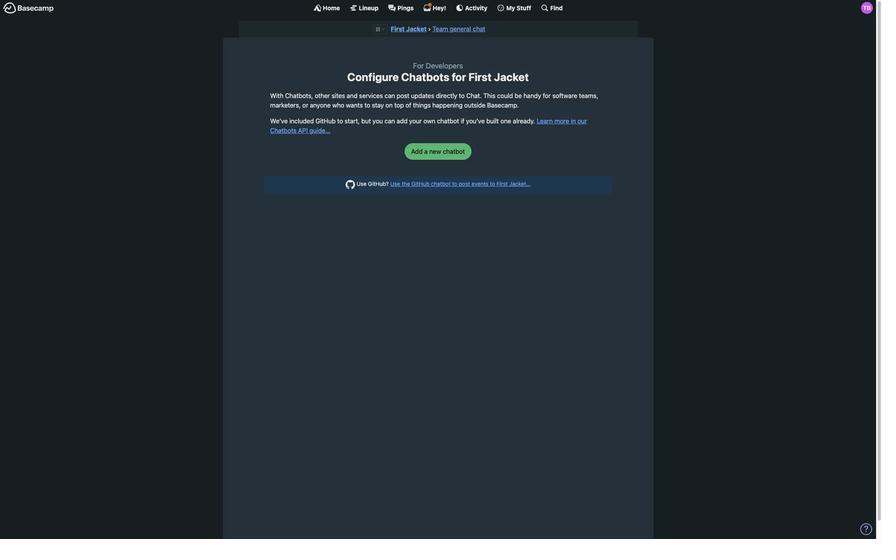 Task type: vqa. For each thing, say whether or not it's contained in the screenshot.
Nov
no



Task type: locate. For each thing, give the bounding box(es) containing it.
chatbot
[[437, 118, 459, 125], [443, 148, 465, 155], [431, 181, 451, 187]]

0 horizontal spatial for
[[452, 70, 466, 83]]

hey!
[[433, 4, 446, 11]]

start,
[[345, 118, 360, 125]]

sites
[[332, 92, 345, 99]]

1 vertical spatial post
[[459, 181, 470, 187]]

top
[[394, 102, 404, 109]]

can up on
[[385, 92, 395, 99]]

first
[[391, 25, 405, 32], [468, 70, 492, 83], [497, 181, 508, 187]]

main element
[[0, 0, 876, 15]]

on
[[386, 102, 393, 109]]

and
[[347, 92, 357, 99]]

for
[[452, 70, 466, 83], [543, 92, 551, 99]]

use left the
[[390, 181, 400, 187]]

basecamp.
[[487, 102, 519, 109]]

be
[[515, 92, 522, 99]]

1 horizontal spatial post
[[459, 181, 470, 187]]

chatbot right new
[[443, 148, 465, 155]]

1 use from the left
[[357, 181, 367, 187]]

first left jacket…
[[497, 181, 508, 187]]

0 horizontal spatial use
[[357, 181, 367, 187]]

› team general chat
[[428, 25, 485, 32]]

0 vertical spatial for
[[452, 70, 466, 83]]

stuff
[[517, 4, 531, 11]]

home link
[[313, 4, 340, 12]]

teams,
[[579, 92, 598, 99]]

github?
[[368, 181, 389, 187]]

home
[[323, 4, 340, 11]]

1 vertical spatial chatbots
[[270, 127, 296, 134]]

for right handy
[[543, 92, 551, 99]]

in
[[571, 118, 576, 125]]

2 can from the top
[[385, 118, 395, 125]]

chatbots,
[[285, 92, 313, 99]]

post inside with chatbots, other sites and services can post updates directly to chat.           this could be handy for software teams, marketers, or anyone who wants to stay on top of things happening outside basecamp.
[[397, 92, 409, 99]]

2 horizontal spatial first
[[497, 181, 508, 187]]

1 vertical spatial for
[[543, 92, 551, 99]]

your
[[409, 118, 422, 125]]

1 vertical spatial can
[[385, 118, 395, 125]]

1 vertical spatial github
[[411, 181, 429, 187]]

1 horizontal spatial jacket
[[494, 70, 529, 83]]

for developers configure chatbots for first jacket
[[347, 62, 529, 83]]

you
[[373, 118, 383, 125]]

general
[[450, 25, 471, 32]]

api
[[298, 127, 308, 134]]

0 vertical spatial chatbot
[[437, 118, 459, 125]]

we've included github to start, but you can add your own chatbot if you've built one already.
[[270, 118, 537, 125]]

for
[[413, 62, 424, 70]]

1 vertical spatial jacket
[[494, 70, 529, 83]]

use left github?
[[357, 181, 367, 187]]

0 vertical spatial jacket
[[406, 25, 427, 32]]

the
[[402, 181, 410, 187]]

if
[[461, 118, 464, 125]]

0 vertical spatial github
[[315, 118, 336, 125]]

can right you
[[385, 118, 395, 125]]

first down pings popup button
[[391, 25, 405, 32]]

github
[[315, 118, 336, 125], [411, 181, 429, 187]]

1 horizontal spatial first
[[468, 70, 492, 83]]

for inside the for developers configure chatbots for first jacket
[[452, 70, 466, 83]]

jacket
[[406, 25, 427, 32], [494, 70, 529, 83]]

0 horizontal spatial chatbots
[[270, 127, 296, 134]]

one
[[500, 118, 511, 125]]

jacket…
[[509, 181, 531, 187]]

pings
[[397, 4, 414, 11]]

built
[[486, 118, 499, 125]]

stay
[[372, 102, 384, 109]]

1 can from the top
[[385, 92, 395, 99]]

tyler black image
[[861, 2, 873, 14]]

first jacket
[[391, 25, 427, 32]]

use
[[357, 181, 367, 187], [390, 181, 400, 187]]

jacket up could
[[494, 70, 529, 83]]

1 horizontal spatial use
[[390, 181, 400, 187]]

2 use from the left
[[390, 181, 400, 187]]

wants
[[346, 102, 363, 109]]

updates
[[411, 92, 434, 99]]

find
[[550, 4, 563, 11]]

new
[[429, 148, 441, 155]]

0 horizontal spatial github
[[315, 118, 336, 125]]

chatbots down for
[[401, 70, 449, 83]]

0 horizontal spatial post
[[397, 92, 409, 99]]

to
[[459, 92, 465, 99], [365, 102, 370, 109], [337, 118, 343, 125], [452, 181, 457, 187], [490, 181, 495, 187]]

to down services
[[365, 102, 370, 109]]

0 vertical spatial can
[[385, 92, 395, 99]]

chatbot left if
[[437, 118, 459, 125]]

hey! button
[[423, 3, 446, 12]]

own
[[423, 118, 435, 125]]

1 vertical spatial first
[[468, 70, 492, 83]]

learn more in our chatbots api guide…
[[270, 118, 587, 134]]

activity link
[[456, 4, 487, 12]]

2 vertical spatial first
[[497, 181, 508, 187]]

github right the
[[411, 181, 429, 187]]

0 vertical spatial post
[[397, 92, 409, 99]]

to right events
[[490, 181, 495, 187]]

github up guide…
[[315, 118, 336, 125]]

post up top at the top of the page
[[397, 92, 409, 99]]

chatbots down we've
[[270, 127, 296, 134]]

to left chat.
[[459, 92, 465, 99]]

1 horizontal spatial chatbots
[[401, 70, 449, 83]]

software
[[552, 92, 577, 99]]

chatbot down add a new chatbot link
[[431, 181, 451, 187]]

can
[[385, 92, 395, 99], [385, 118, 395, 125]]

chatbots
[[401, 70, 449, 83], [270, 127, 296, 134]]

anyone
[[310, 102, 331, 109]]

1 horizontal spatial for
[[543, 92, 551, 99]]

team
[[432, 25, 448, 32]]

add
[[397, 118, 407, 125]]

learn more in our chatbots api guide… link
[[270, 118, 587, 134]]

first inside the for developers configure chatbots for first jacket
[[468, 70, 492, 83]]

lineup
[[359, 4, 378, 11]]

for down developers
[[452, 70, 466, 83]]

0 vertical spatial chatbots
[[401, 70, 449, 83]]

1 vertical spatial chatbot
[[443, 148, 465, 155]]

chatbots inside the for developers configure chatbots for first jacket
[[401, 70, 449, 83]]

can inside with chatbots, other sites and services can post updates directly to chat.           this could be handy for software teams, marketers, or anyone who wants to stay on top of things happening outside basecamp.
[[385, 92, 395, 99]]

jacket left ›
[[406, 25, 427, 32]]

my stuff button
[[497, 4, 531, 12]]

could
[[497, 92, 513, 99]]

post
[[397, 92, 409, 99], [459, 181, 470, 187]]

0 horizontal spatial jacket
[[406, 25, 427, 32]]

for inside with chatbots, other sites and services can post updates directly to chat.           this could be handy for software teams, marketers, or anyone who wants to stay on top of things happening outside basecamp.
[[543, 92, 551, 99]]

marketers,
[[270, 102, 301, 109]]

post left events
[[459, 181, 470, 187]]

0 horizontal spatial first
[[391, 25, 405, 32]]

first up chat.
[[468, 70, 492, 83]]



Task type: describe. For each thing, give the bounding box(es) containing it.
events
[[472, 181, 488, 187]]

use github? use the github chatbot to post events to first jacket…
[[355, 181, 531, 187]]

configure
[[347, 70, 399, 83]]

you've
[[466, 118, 485, 125]]

jacket inside the for developers configure chatbots for first jacket
[[494, 70, 529, 83]]

team general chat link
[[432, 25, 485, 32]]

lineup link
[[349, 4, 378, 12]]

handy
[[524, 92, 541, 99]]

to left events
[[452, 181, 457, 187]]

pings button
[[388, 4, 414, 12]]

services
[[359, 92, 383, 99]]

learn
[[537, 118, 553, 125]]

find button
[[541, 4, 563, 12]]

add
[[411, 148, 423, 155]]

post for can
[[397, 92, 409, 99]]

2 vertical spatial chatbot
[[431, 181, 451, 187]]

included
[[289, 118, 314, 125]]

with
[[270, 92, 283, 99]]

already.
[[513, 118, 535, 125]]

chatbots inside learn more in our chatbots api guide…
[[270, 127, 296, 134]]

outside
[[464, 102, 485, 109]]

developers
[[426, 62, 463, 70]]

post for to
[[459, 181, 470, 187]]

0 vertical spatial first
[[391, 25, 405, 32]]

who
[[332, 102, 344, 109]]

chat
[[473, 25, 485, 32]]

my stuff
[[506, 4, 531, 11]]

first jacket link
[[391, 25, 427, 32]]

a
[[424, 148, 428, 155]]

other
[[315, 92, 330, 99]]

activity
[[465, 4, 487, 11]]

add a new chatbot
[[411, 148, 465, 155]]

of
[[405, 102, 411, 109]]

with chatbots, other sites and services can post updates directly to chat.           this could be handy for software teams, marketers, or anyone who wants to stay on top of things happening outside basecamp.
[[270, 92, 598, 109]]

to left start,
[[337, 118, 343, 125]]

guide…
[[309, 127, 330, 134]]

but
[[361, 118, 371, 125]]

switch accounts image
[[3, 2, 54, 14]]

things
[[413, 102, 431, 109]]

more
[[555, 118, 569, 125]]

or
[[302, 102, 308, 109]]

our
[[578, 118, 587, 125]]

chatbot inside add a new chatbot link
[[443, 148, 465, 155]]

›
[[428, 25, 431, 32]]

we've
[[270, 118, 288, 125]]

my
[[506, 4, 515, 11]]

directly
[[436, 92, 457, 99]]

this
[[483, 92, 495, 99]]

use the github chatbot to post events to first jacket… link
[[390, 181, 531, 187]]

1 horizontal spatial github
[[411, 181, 429, 187]]

add a new chatbot link
[[404, 143, 472, 160]]

chat.
[[466, 92, 482, 99]]

happening
[[432, 102, 463, 109]]



